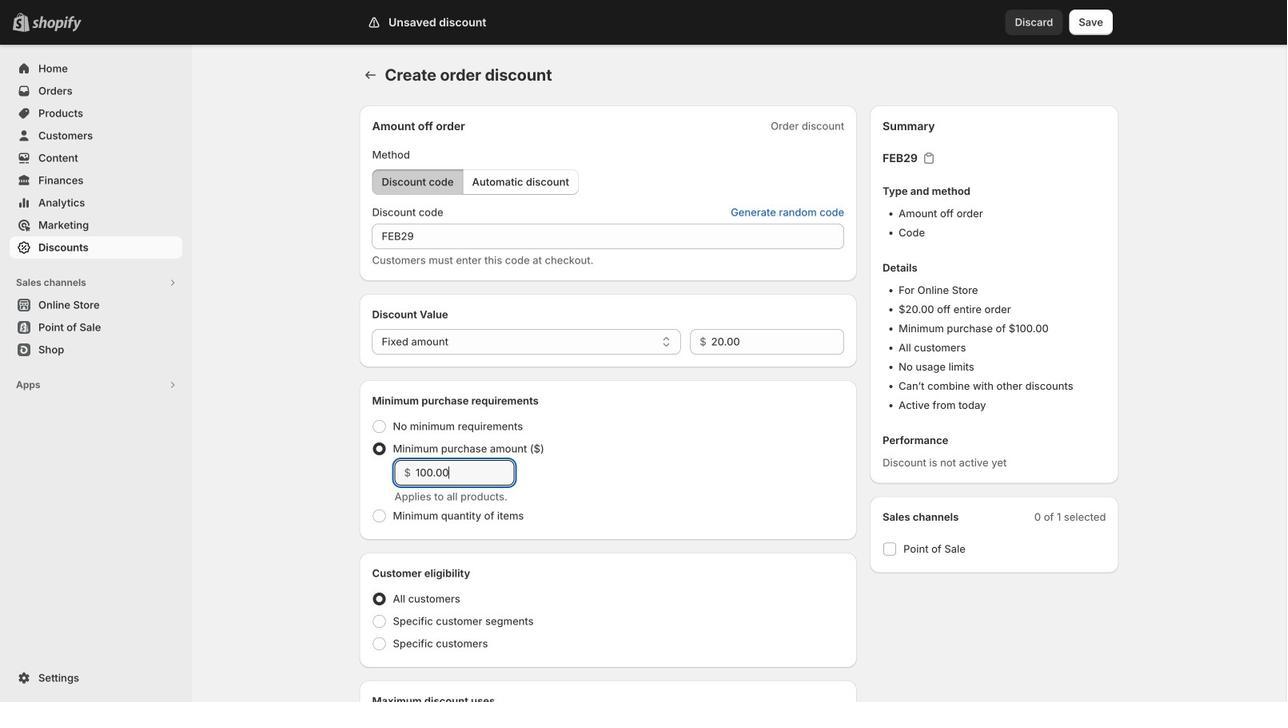 Task type: locate. For each thing, give the bounding box(es) containing it.
0.00 text field
[[711, 329, 845, 355]]

None text field
[[372, 224, 845, 249]]



Task type: describe. For each thing, give the bounding box(es) containing it.
0.00 text field
[[416, 461, 515, 486]]

shopify image
[[32, 16, 82, 32]]



Task type: vqa. For each thing, say whether or not it's contained in the screenshot.
"Search"
no



